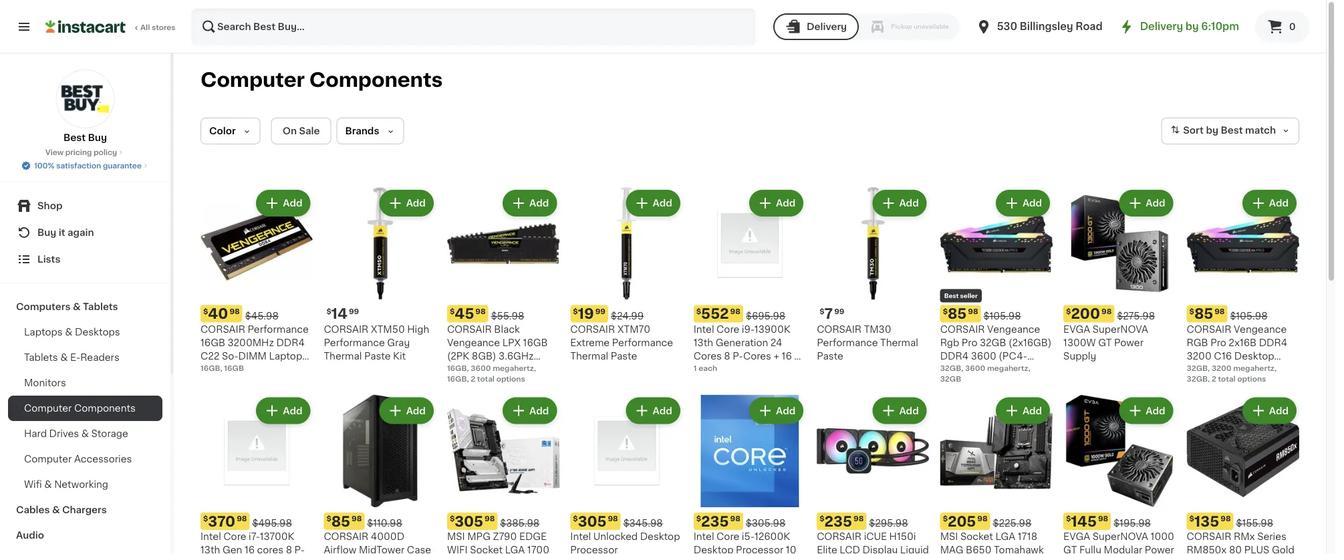 Task type: vqa. For each thing, say whether or not it's contained in the screenshot.
Performance in the the $ 19 99 $24.99 CORSAIR XTM70 Extreme Performance Thermal Paste
yes



Task type: locate. For each thing, give the bounding box(es) containing it.
e- down laptops & desktops at the left
[[70, 353, 80, 362]]

0 horizontal spatial thermal
[[324, 351, 362, 361]]

0 horizontal spatial gt
[[1064, 545, 1077, 554]]

corsair inside corsair performance 16gb 3200mhz ddr4 c22 so-dimm laptop memory - black
[[201, 325, 245, 334]]

corsair inside corsair black vengeance lpx 16gb (2pk 8gb) 3.6ghz pc4-28800 ddr4 dimm unbuffered non- ecc desktop memory kit
[[447, 325, 492, 334]]

add for corsair performance 16gb 3200mhz ddr4 c22 so-dimm laptop memory - black
[[283, 199, 302, 208]]

corsair black vengeance lpx 16gb (2pk 8gb) 3.6ghz pc4-28800 ddr4 dimm unbuffered non- ecc desktop memory kit
[[447, 325, 557, 414]]

0 horizontal spatial 13th
[[201, 545, 220, 554]]

desktop down lga1700
[[741, 391, 781, 401]]

1 horizontal spatial 99
[[595, 307, 606, 315]]

supernova
[[1093, 325, 1149, 334], [1093, 532, 1149, 541]]

socket inside msi socket lga 1718 mag b650 tomahaw
[[961, 532, 993, 541]]

unlocked inside intel unlocked desktop processor
[[593, 532, 638, 541]]

& inside $ 552 98 $695.98 intel core i9-13900k 13th generation 24 cores 8 p-cores + 16 e- cores 36m cache & 3 to 5.8 ghz lga1700 unlocked desktop processor
[[781, 365, 788, 374]]

1 vertical spatial 13th
[[201, 545, 220, 554]]

thermal down the extreme
[[570, 351, 608, 361]]

computers
[[16, 302, 71, 312]]

add for evga supernova 1300w gt power supply
[[1146, 199, 1166, 208]]

1 horizontal spatial black
[[494, 325, 520, 334]]

1 megahertz, from the left
[[493, 364, 536, 372]]

1 vertical spatial 8
[[286, 545, 292, 554]]

black down $55.98
[[494, 325, 520, 334]]

16 down i7-
[[245, 545, 255, 554]]

lga inside msi socket lga 1718 mag b650 tomahaw
[[996, 532, 1016, 541]]

total down "28800"
[[477, 375, 495, 382]]

options down 2x16b
[[1238, 375, 1266, 382]]

98
[[230, 307, 240, 315], [476, 307, 486, 315], [730, 307, 741, 315], [968, 307, 978, 315], [1102, 307, 1112, 315], [1215, 307, 1225, 315], [237, 515, 247, 522], [352, 515, 362, 522], [485, 515, 495, 522], [608, 515, 618, 522], [730, 515, 741, 522], [854, 515, 864, 522], [978, 515, 988, 522], [1098, 515, 1109, 522], [1221, 515, 1231, 522]]

1 horizontal spatial 235
[[825, 514, 852, 528]]

1 horizontal spatial thermal
[[570, 351, 608, 361]]

best buy logo image
[[56, 70, 115, 128]]

$105.98 up (2x16gb)
[[984, 311, 1021, 321]]

1 vertical spatial socket
[[470, 545, 503, 554]]

135
[[1195, 514, 1220, 528]]

options inside "16gb, 3600 megahertz, 16gb, 2 total options"
[[496, 375, 525, 382]]

$ 305 98 up mpg
[[450, 514, 495, 528]]

each
[[699, 364, 717, 372]]

1 paste from the left
[[364, 351, 391, 361]]

1 horizontal spatial 13th
[[694, 338, 713, 347]]

305 up intel unlocked desktop processor
[[578, 514, 607, 528]]

corsair for corsair xtm50 high performance gray thermal paste kit
[[324, 325, 369, 334]]

monitors
[[24, 378, 66, 388]]

3600 for 45
[[471, 364, 491, 372]]

98 up c16
[[1215, 307, 1225, 315]]

processor inside $ 552 98 $695.98 intel core i9-13900k 13th generation 24 cores 8 p-cores + 16 e- cores 36m cache & 3 to 5.8 ghz lga1700 unlocked desktop processor
[[694, 405, 741, 414]]

98 inside $ 205 98
[[978, 515, 988, 522]]

305 up mpg
[[455, 514, 483, 528]]

megahertz, inside 32gb, 3600 megahertz, 32gb
[[987, 364, 1031, 372]]

0 horizontal spatial 305
[[455, 514, 483, 528]]

lists link
[[8, 246, 162, 273]]

0 vertical spatial computer
[[201, 71, 305, 90]]

desktop down 2x16b
[[1235, 351, 1275, 361]]

1 horizontal spatial gt
[[1099, 338, 1112, 347]]

0 horizontal spatial e-
[[70, 353, 80, 362]]

1 $ 235 98 from the left
[[696, 514, 741, 528]]

desktop down unbuffered
[[470, 391, 510, 401]]

13th up 1 each
[[694, 338, 713, 347]]

tablets down the laptops
[[24, 353, 58, 362]]

$ 19 99 $24.99 corsair xtm70 extreme performance thermal paste
[[570, 307, 673, 361]]

socket down mpg
[[470, 545, 503, 554]]

buy up policy on the left top of the page
[[88, 133, 107, 142]]

add for evga supernova 1000 gt fully modular powe
[[1146, 406, 1166, 415]]

corsair for corsair tm30 performance thermal paste
[[817, 325, 862, 334]]

0 horizontal spatial megahertz,
[[493, 364, 536, 372]]

performance down xtm70
[[612, 338, 673, 347]]

core inside intel core i5-12600k desktop processor 1
[[717, 532, 740, 541]]

gt inside the $ 200 98 $275.98 evga supernova 1300w gt power supply
[[1099, 338, 1112, 347]]

view pricing policy link
[[45, 147, 125, 158]]

performance down $45.98
[[248, 325, 309, 334]]

by right sort
[[1206, 126, 1219, 135]]

add for corsair vengeance rgb pro 2x16b ddr4 3200 c16 desktop memory
[[1269, 199, 1289, 208]]

2 megahertz, from the left
[[987, 364, 1031, 372]]

3200 inside 32gb, 3200 megahertz, 32gb, 2 total options
[[1212, 364, 1232, 372]]

megahertz, for 45
[[493, 364, 536, 372]]

i9-
[[742, 325, 755, 334]]

0 vertical spatial dimm
[[238, 351, 267, 361]]

2 2 from the left
[[1212, 375, 1217, 382]]

0 horizontal spatial $85.98 original price: $105.98 element
[[940, 305, 1053, 323]]

computer components
[[201, 71, 443, 90], [24, 404, 136, 413]]

2 99 from the left
[[595, 307, 606, 315]]

3
[[791, 365, 797, 374]]

98 inside "$ 145 98 $195.98 evga supernova 1000 gt fully modular powe"
[[1098, 515, 1109, 522]]

$ 45 98
[[450, 307, 486, 321]]

2 $105.98 from the left
[[1230, 311, 1268, 321]]

memory inside $ 85 98 $105.98 corsair vengeance rgb pro 2x16b ddr4 3200 c16 desktop memory
[[1187, 365, 1226, 374]]

total inside 32gb, 3200 megahertz, 32gb, 2 total options
[[1218, 375, 1236, 382]]

2 msi from the left
[[940, 532, 958, 541]]

1 $ 305 98 from the left
[[450, 514, 495, 528]]

add for intel unlocked desktop processor
[[653, 406, 672, 415]]

ddr4 down 3.6ghz
[[506, 365, 534, 374]]

100% satisfaction guarantee button
[[21, 158, 150, 171]]

1 vertical spatial 32gb
[[940, 375, 962, 382]]

delivery by 6:10pm link
[[1119, 19, 1239, 35]]

$ inside "element"
[[573, 515, 578, 522]]

performance down $ 7 99
[[817, 338, 878, 347]]

$105.98 up 2x16b
[[1230, 311, 1268, 321]]

$205.98 original price: $225.98 element
[[940, 513, 1053, 530]]

$ 235 98 up intel core i5-12600k desktop processor 1
[[696, 514, 741, 528]]

1 horizontal spatial kit
[[447, 405, 460, 414]]

brands button
[[337, 118, 404, 144]]

performance down $ 14 99
[[324, 338, 385, 347]]

intel down 552
[[694, 325, 714, 334]]

$ inside $ 135 98 $155.98 corsair rmx series rm850x 80 plus gol
[[1190, 515, 1195, 522]]

16 right +
[[782, 351, 792, 361]]

1 horizontal spatial 85
[[948, 307, 967, 321]]

total
[[477, 375, 495, 382], [1218, 375, 1236, 382]]

2 vertical spatial computer
[[24, 455, 72, 464]]

1 horizontal spatial lga
[[996, 532, 1016, 541]]

1 horizontal spatial tablets
[[83, 302, 118, 312]]

best for best match
[[1221, 126, 1243, 135]]

8 inside $ 370 98 $495.98 intel core i7-13700k 13th gen 16 cores 8 p
[[286, 545, 292, 554]]

$235.98 original price: $295.98 element
[[817, 513, 930, 530]]

$85.98 original price: $110.98 element
[[324, 513, 436, 530]]

2 down pc4-
[[471, 375, 475, 382]]

$85.98 original price: $105.98 element up 2x16b
[[1187, 305, 1300, 323]]

98 right 145
[[1098, 515, 1109, 522]]

$ 85 98 inside $85.98 original price: $110.98 element
[[327, 514, 362, 528]]

13th for 552
[[694, 338, 713, 347]]

1 horizontal spatial 8
[[724, 351, 731, 361]]

1 horizontal spatial best
[[944, 293, 959, 299]]

options for 45
[[496, 375, 525, 382]]

85 up rgb
[[1195, 307, 1213, 321]]

unlocked down $305.98 original price: $345.98 "element"
[[593, 532, 638, 541]]

32gb down 28800) at the bottom right of the page
[[940, 375, 962, 382]]

2 horizontal spatial vengeance
[[1234, 325, 1287, 334]]

1 horizontal spatial pro
[[1211, 338, 1227, 347]]

supernova down $200.98 original price: $275.98 element on the bottom of page
[[1093, 325, 1149, 334]]

ddr4 up 'laptop'
[[276, 338, 305, 347]]

& for networking
[[44, 480, 52, 489]]

1 99 from the left
[[349, 307, 359, 315]]

$85.98 original price: $105.98 element
[[940, 305, 1053, 323], [1187, 305, 1300, 323]]

$370.98 original price: $495.98 element
[[201, 513, 313, 530]]

2 $ 235 98 from the left
[[820, 514, 864, 528]]

core up the gen
[[223, 532, 246, 541]]

product group containing 145
[[1064, 395, 1176, 554]]

99 inside $ 7 99
[[834, 307, 845, 315]]

2 horizontal spatial 85
[[1195, 307, 1213, 321]]

2 total from the left
[[1218, 375, 1236, 382]]

black inside corsair black vengeance lpx 16gb (2pk 8gb) 3.6ghz pc4-28800 ddr4 dimm unbuffered non- ecc desktop memory kit
[[494, 325, 520, 334]]

product group containing 200
[[1064, 187, 1176, 363]]

98 right 135
[[1221, 515, 1231, 522]]

(2x16gb)
[[1009, 338, 1052, 347]]

0 vertical spatial tablets
[[83, 302, 118, 312]]

235
[[701, 514, 729, 528], [825, 514, 852, 528]]

product group containing 7
[[817, 187, 930, 363]]

2x16b
[[1229, 338, 1257, 347]]

16gb, for 45
[[447, 364, 469, 372]]

235 up elite
[[825, 514, 852, 528]]

$305.98 original price: $345.98 element
[[570, 513, 683, 530]]

98 inside $ 85 98 $105.98 corsair vengeance rgb pro 2x16b ddr4 3200 c16 desktop memory
[[1215, 307, 1225, 315]]

1 $85.98 original price: $105.98 element from the left
[[940, 305, 1053, 323]]

& up laptops & desktops at the left
[[73, 302, 81, 312]]

elite
[[817, 545, 838, 554]]

3 paste from the left
[[817, 351, 844, 361]]

cables & chargers link
[[8, 497, 162, 523]]

1 horizontal spatial megahertz,
[[987, 364, 1031, 372]]

1 horizontal spatial socket
[[961, 532, 993, 541]]

gt left the fully
[[1064, 545, 1077, 554]]

1 vertical spatial 16
[[245, 545, 255, 554]]

1 vertical spatial by
[[1206, 126, 1219, 135]]

$145.98 original price: $195.98 element
[[1064, 513, 1176, 530]]

megahertz, down (pc4- at the right bottom of page
[[987, 364, 1031, 372]]

0 horizontal spatial 2
[[471, 375, 475, 382]]

socket inside msi mpg z790 edge wifi socket lga 170
[[470, 545, 503, 554]]

0 vertical spatial unlocked
[[694, 391, 738, 401]]

+
[[774, 351, 780, 361]]

$ 305 98 inside $305.98 original price: $345.98 "element"
[[573, 514, 618, 528]]

1 vertical spatial components
[[74, 404, 136, 413]]

$235.98 original price: $305.98 element
[[694, 513, 806, 530]]

3 99 from the left
[[834, 307, 845, 315]]

1 horizontal spatial options
[[1238, 375, 1266, 382]]

0 horizontal spatial 32gb
[[940, 375, 962, 382]]

98 up intel core i5-12600k desktop processor 1
[[730, 515, 741, 522]]

desktop down (pc4- at the right bottom of page
[[998, 365, 1038, 374]]

0 vertical spatial 16
[[782, 351, 792, 361]]

computer components up hard drives & storage
[[24, 404, 136, 413]]

Best match Sort by field
[[1161, 118, 1300, 144]]

98 up corsair icue h150i elite lcd display liqui
[[854, 515, 864, 522]]

2 inside 32gb, 3200 megahertz, 32gb, 2 total options
[[1212, 375, 1217, 382]]

0 vertical spatial black
[[494, 325, 520, 334]]

evga inside the $ 200 98 $275.98 evga supernova 1300w gt power supply
[[1064, 325, 1090, 334]]

memory inside corsair black vengeance lpx 16gb (2pk 8gb) 3.6ghz pc4-28800 ddr4 dimm unbuffered non- ecc desktop memory kit
[[513, 391, 552, 401]]

1 vertical spatial kit
[[447, 405, 460, 414]]

2 $85.98 original price: $105.98 element from the left
[[1187, 305, 1300, 323]]

99 right 14
[[349, 307, 359, 315]]

on sale
[[283, 126, 320, 136]]

0 vertical spatial 8
[[724, 351, 731, 361]]

supply
[[1064, 351, 1097, 361]]

1 pro from the left
[[962, 338, 978, 347]]

1 vertical spatial evga
[[1064, 532, 1090, 541]]

corsair inside $ 85 98 $105.98 corsair vengeance rgb pro 2x16b ddr4 3200 c16 desktop memory
[[1187, 325, 1232, 334]]

1 vertical spatial $ 85 98
[[327, 514, 362, 528]]

$135.98 original price: $155.98 element
[[1187, 513, 1300, 530]]

best
[[1221, 126, 1243, 135], [64, 133, 86, 142], [944, 293, 959, 299]]

cores up the each
[[694, 351, 722, 361]]

best buy link
[[56, 70, 115, 144]]

$ 85 98 inside $85.98 original price: $105.98 element
[[943, 307, 978, 321]]

$ 235 98 inside the $235.98 original price: $295.98 element
[[820, 514, 864, 528]]

e- inside $ 552 98 $695.98 intel core i9-13900k 13th generation 24 cores 8 p-cores + 16 e- cores 36m cache & 3 to 5.8 ghz lga1700 unlocked desktop processor
[[794, 351, 805, 361]]

paste down gray
[[364, 351, 391, 361]]

core inside $ 370 98 $495.98 intel core i7-13700k 13th gen 16 cores 8 p
[[223, 532, 246, 541]]

$
[[203, 307, 208, 315], [327, 307, 331, 315], [450, 307, 455, 315], [573, 307, 578, 315], [696, 307, 701, 315], [820, 307, 825, 315], [943, 307, 948, 315], [1066, 307, 1071, 315], [1190, 307, 1195, 315], [203, 515, 208, 522], [327, 515, 331, 522], [450, 515, 455, 522], [573, 515, 578, 522], [696, 515, 701, 522], [820, 515, 825, 522], [943, 515, 948, 522], [1066, 515, 1071, 522], [1190, 515, 1195, 522]]

1 horizontal spatial 32gb
[[980, 338, 1006, 347]]

1 horizontal spatial dimm
[[447, 378, 475, 387]]

supernova inside the $ 200 98 $275.98 evga supernova 1300w gt power supply
[[1093, 325, 1149, 334]]

2 evga from the top
[[1064, 532, 1090, 541]]

xtm70
[[618, 325, 651, 334]]

thermal inside $ 19 99 $24.99 corsair xtm70 extreme performance thermal paste
[[570, 351, 608, 361]]

98 right the 40 on the left
[[230, 307, 240, 315]]

core inside $ 552 98 $695.98 intel core i9-13900k 13th generation 24 cores 8 p-cores + 16 e- cores 36m cache & 3 to 5.8 ghz lga1700 unlocked desktop processor
[[717, 325, 740, 334]]

1 horizontal spatial e-
[[794, 351, 805, 361]]

supernova for 200
[[1093, 325, 1149, 334]]

corsair tm30 performance thermal paste
[[817, 325, 918, 361]]

msi inside msi mpg z790 edge wifi socket lga 170
[[447, 532, 465, 541]]

evga for 200
[[1064, 325, 1090, 334]]

components up the brands dropdown button
[[309, 71, 443, 90]]

1 horizontal spatial $85.98 original price: $105.98 element
[[1187, 305, 1300, 323]]

cache
[[748, 365, 779, 374]]

product group
[[201, 187, 313, 374], [324, 187, 436, 363], [447, 187, 560, 414], [570, 187, 683, 363], [694, 187, 806, 414], [817, 187, 930, 363], [940, 187, 1053, 387], [1064, 187, 1176, 363], [1187, 187, 1300, 384], [201, 395, 313, 554], [324, 395, 436, 554], [447, 395, 560, 554], [570, 395, 683, 554], [694, 395, 806, 554], [817, 395, 930, 554], [940, 395, 1053, 554], [1064, 395, 1176, 554], [1187, 395, 1300, 554]]

16gb, down "(2pk"
[[447, 364, 469, 372]]

add for msi mpg z790 edge wifi socket lga 170
[[530, 406, 549, 415]]

add button for corsair black vengeance lpx 16gb (2pk 8gb) 3.6ghz pc4-28800 ddr4 dimm unbuffered non- ecc desktop memory kit
[[504, 191, 556, 215]]

0 vertical spatial gt
[[1099, 338, 1112, 347]]

None search field
[[191, 8, 756, 45]]

305 for unlocked
[[578, 514, 607, 528]]

vengeance up (2x16gb)
[[987, 325, 1040, 334]]

buy it again
[[37, 228, 94, 237]]

& for chargers
[[52, 505, 60, 515]]

1 supernova from the top
[[1093, 325, 1149, 334]]

2 pro from the left
[[1211, 338, 1227, 347]]

2 horizontal spatial thermal
[[880, 338, 918, 347]]

corsair inside $ 135 98 $155.98 corsair rmx series rm850x 80 plus gol
[[1187, 532, 1232, 541]]

2 $ 305 98 from the left
[[573, 514, 618, 528]]

megahertz, down 3.6ghz
[[493, 364, 536, 372]]

$ 305 98 inside $305.98 original price: $385.98 element
[[450, 514, 495, 528]]

13th for 370
[[201, 545, 220, 554]]

0 horizontal spatial by
[[1186, 22, 1199, 31]]

99 for 14
[[349, 307, 359, 315]]

thermal inside corsair xtm50 high performance gray thermal paste kit
[[324, 351, 362, 361]]

$19.99 original price: $24.99 element
[[570, 305, 683, 323]]

32gb, inside 32gb, 3600 megahertz, 32gb
[[940, 364, 964, 372]]

1 vertical spatial computer components
[[24, 404, 136, 413]]

non-
[[534, 378, 557, 387]]

0 horizontal spatial buy
[[37, 228, 56, 237]]

h150i
[[890, 532, 916, 541]]

235 for intel
[[701, 514, 729, 528]]

0 horizontal spatial components
[[74, 404, 136, 413]]

add button for corsair vengeance rgb pro 2x16b ddr4 3200 c16 desktop memory
[[1244, 191, 1296, 215]]

vengeance up 2x16b
[[1234, 325, 1287, 334]]

computer down monitors
[[24, 404, 72, 413]]

0 horizontal spatial tablets
[[24, 353, 58, 362]]

msi mpg z790 edge wifi socket lga 170
[[447, 532, 550, 554]]

buy left it
[[37, 228, 56, 237]]

1 305 from the left
[[455, 514, 483, 528]]

ddr4 inside corsair performance 16gb 3200mhz ddr4 c22 so-dimm laptop memory - black
[[276, 338, 305, 347]]

13th inside $ 370 98 $495.98 intel core i7-13700k 13th gen 16 cores 8 p
[[201, 545, 220, 554]]

lga inside msi mpg z790 edge wifi socket lga 170
[[505, 545, 525, 554]]

0 vertical spatial supernova
[[1093, 325, 1149, 334]]

0 horizontal spatial 16
[[245, 545, 255, 554]]

2 horizontal spatial best
[[1221, 126, 1243, 135]]

corsair 4000d airflow midtower case
[[324, 532, 431, 554]]

$ 235 98 inside $235.98 original price: $305.98 element
[[696, 514, 741, 528]]

3600 for 85
[[965, 364, 986, 372]]

pro inside 'corsair vengeance rgb pro 32gb (2x16gb) ddr4 3600 (pc4- 28800) c18 desktop memory'
[[962, 338, 978, 347]]

$200.98 original price: $275.98 element
[[1064, 305, 1176, 323]]

0 horizontal spatial lga
[[505, 545, 525, 554]]

0 horizontal spatial $ 235 98
[[696, 514, 741, 528]]

8 inside $ 552 98 $695.98 intel core i9-13900k 13th generation 24 cores 8 p-cores + 16 e- cores 36m cache & 3 to 5.8 ghz lga1700 unlocked desktop processor
[[724, 351, 731, 361]]

audio link
[[8, 523, 162, 548]]

best buy
[[64, 133, 107, 142]]

c22
[[201, 351, 220, 361]]

3200
[[1187, 351, 1212, 361], [1212, 364, 1232, 372]]

0 horizontal spatial 8
[[286, 545, 292, 554]]

midtower
[[359, 545, 405, 554]]

computer up color dropdown button
[[201, 71, 305, 90]]

add for corsair xtm50 high performance gray thermal paste kit
[[406, 199, 426, 208]]

-
[[242, 365, 246, 374]]

intel inside intel core i5-12600k desktop processor 1
[[694, 532, 714, 541]]

memory down 28800) at the bottom right of the page
[[940, 378, 980, 387]]

buy
[[88, 133, 107, 142], [37, 228, 56, 237]]

0 vertical spatial 3200
[[1187, 351, 1212, 361]]

16gb
[[201, 338, 225, 347], [523, 338, 548, 347], [224, 364, 244, 372]]

supernova inside "$ 145 98 $195.98 evga supernova 1000 gt fully modular powe"
[[1093, 532, 1149, 541]]

add for corsair xtm70 extreme performance thermal paste
[[653, 199, 672, 208]]

2 paste from the left
[[611, 351, 637, 361]]

desktop
[[1235, 351, 1275, 361], [998, 365, 1038, 374], [470, 391, 510, 401], [741, 391, 781, 401], [640, 532, 680, 541], [694, 545, 734, 554]]

0 vertical spatial $ 85 98
[[943, 307, 978, 321]]

best inside field
[[1221, 126, 1243, 135]]

& right cables
[[52, 505, 60, 515]]

85
[[948, 307, 967, 321], [1195, 307, 1213, 321], [331, 514, 350, 528]]

1 options from the left
[[496, 375, 525, 382]]

1 vertical spatial unlocked
[[593, 532, 638, 541]]

all stores link
[[45, 8, 176, 45]]

1 vertical spatial supernova
[[1093, 532, 1149, 541]]

add button for corsair 4000d airflow midtower case
[[381, 399, 432, 423]]

chargers
[[62, 505, 107, 515]]

$ 235 98 up "lcd"
[[820, 514, 864, 528]]

by
[[1186, 22, 1199, 31], [1206, 126, 1219, 135]]

$105.98
[[984, 311, 1021, 321], [1230, 311, 1268, 321]]

98 right 200
[[1102, 307, 1112, 315]]

0 horizontal spatial 85
[[331, 514, 350, 528]]

98 right 370
[[237, 515, 247, 522]]

2 305 from the left
[[578, 514, 607, 528]]

1 horizontal spatial buy
[[88, 133, 107, 142]]

desktop down $235.98 original price: $305.98 element
[[694, 545, 734, 554]]

1 vertical spatial dimm
[[447, 378, 475, 387]]

add button for msi socket lga 1718 mag b650 tomahaw
[[997, 399, 1049, 423]]

2 options from the left
[[1238, 375, 1266, 382]]

145
[[1071, 514, 1097, 528]]

2 supernova from the top
[[1093, 532, 1149, 541]]

16gb,
[[201, 364, 222, 372], [447, 364, 469, 372], [447, 375, 469, 382]]

0 vertical spatial 32gb
[[980, 338, 1006, 347]]

policy
[[94, 149, 117, 156]]

msi for 205
[[940, 532, 958, 541]]

$85.98 original price: $105.98 element for corsair vengeance rgb pro 2x16b ddr4 3200 c16 desktop memory
[[1187, 305, 1300, 323]]

add button for intel core i5-12600k desktop processor 1
[[751, 399, 802, 423]]

total inside "16gb, 3600 megahertz, 16gb, 2 total options"
[[477, 375, 495, 382]]

1 evga from the top
[[1064, 325, 1090, 334]]

0 horizontal spatial total
[[477, 375, 495, 382]]

1 horizontal spatial unlocked
[[694, 391, 738, 401]]

lga down z790
[[505, 545, 525, 554]]

socket
[[961, 532, 993, 541], [470, 545, 503, 554]]

$ 305 98 for mpg
[[450, 514, 495, 528]]

$ 85 98 down best seller
[[943, 307, 978, 321]]

99 right 7
[[834, 307, 845, 315]]

1 vertical spatial black
[[249, 365, 274, 374]]

best match
[[1221, 126, 1276, 135]]

0 horizontal spatial vengeance
[[447, 338, 500, 347]]

desktops
[[75, 328, 120, 337]]

1 horizontal spatial $105.98
[[1230, 311, 1268, 321]]

ecc
[[447, 391, 468, 401]]

1 vertical spatial gt
[[1064, 545, 1077, 554]]

13th left the gen
[[201, 545, 220, 554]]

unlocked down 5.8
[[694, 391, 738, 401]]

black
[[494, 325, 520, 334], [249, 365, 274, 374]]

rgb
[[940, 338, 959, 347]]

dimm down pc4-
[[447, 378, 475, 387]]

16gb, down 'c22' on the bottom of the page
[[201, 364, 222, 372]]

total for 45
[[477, 375, 495, 382]]

best left seller
[[944, 293, 959, 299]]

computer for computer accessories link
[[24, 455, 72, 464]]

add button for intel core i9-13900k 13th generation 24 cores 8 p-cores + 16 e- cores 36m cache & 3 to 5.8 ghz lga1700 unlocked desktop processor
[[751, 191, 802, 215]]

z790
[[493, 532, 517, 541]]

1 horizontal spatial delivery
[[1140, 22, 1183, 31]]

product group containing 135
[[1187, 395, 1300, 554]]

85 down best seller
[[948, 307, 967, 321]]

corsair for corsair icue h150i elite lcd display liqui
[[817, 532, 862, 541]]

3200 down c16
[[1212, 364, 1232, 372]]

add for intel core i9-13900k 13th generation 24 cores 8 p-cores + 16 e- cores 36m cache & 3 to 5.8 ghz lga1700 unlocked desktop processor
[[776, 199, 796, 208]]

0 horizontal spatial pro
[[962, 338, 978, 347]]

0 horizontal spatial black
[[249, 365, 274, 374]]

gt
[[1099, 338, 1112, 347], [1064, 545, 1077, 554]]

1 horizontal spatial by
[[1206, 126, 1219, 135]]

& for e-
[[60, 353, 68, 362]]

series
[[1258, 532, 1287, 541]]

thermal down $ 14 99
[[324, 351, 362, 361]]

2 235 from the left
[[825, 514, 852, 528]]

memory down so-
[[201, 365, 240, 374]]

corsair inside corsair xtm50 high performance gray thermal paste kit
[[324, 325, 369, 334]]

98 up intel unlocked desktop processor
[[608, 515, 618, 522]]

0 horizontal spatial $ 305 98
[[450, 514, 495, 528]]

24
[[771, 338, 782, 347]]

hard drives & storage link
[[8, 421, 162, 447]]

core for 370
[[223, 532, 246, 541]]

2 horizontal spatial megahertz,
[[1234, 364, 1277, 372]]

cores
[[257, 545, 283, 554]]

total for 85
[[1218, 375, 1236, 382]]

options down 3.6ghz
[[496, 375, 525, 382]]

p-
[[733, 351, 743, 361]]

Search field
[[193, 9, 755, 44]]

processor down $305.98 original price: $345.98 "element"
[[570, 545, 618, 554]]

add button for intel core i7-13700k 13th gen 16 cores 8 p
[[258, 399, 309, 423]]

kit down ecc
[[447, 405, 460, 414]]

1 235 from the left
[[701, 514, 729, 528]]

$ 85 98
[[943, 307, 978, 321], [327, 514, 362, 528]]

ddr4
[[276, 338, 305, 347], [1259, 338, 1288, 347], [940, 351, 969, 361], [506, 365, 534, 374]]

msi up wifi
[[447, 532, 465, 541]]

235 up intel core i5-12600k desktop processor 1
[[701, 514, 729, 528]]

0 horizontal spatial socket
[[470, 545, 503, 554]]

add for corsair black vengeance lpx 16gb (2pk 8gb) 3.6ghz pc4-28800 ddr4 dimm unbuffered non- ecc desktop memory kit
[[530, 199, 549, 208]]

16gb down so-
[[224, 364, 244, 372]]

1 2 from the left
[[471, 375, 475, 382]]

kit inside corsair black vengeance lpx 16gb (2pk 8gb) 3.6ghz pc4-28800 ddr4 dimm unbuffered non- ecc desktop memory kit
[[447, 405, 460, 414]]

product group containing 205
[[940, 395, 1053, 554]]

add button for corsair xtm70 extreme performance thermal paste
[[627, 191, 679, 215]]

1 vertical spatial lga
[[505, 545, 525, 554]]

memory down non-
[[513, 391, 552, 401]]

extreme
[[570, 338, 610, 347]]

lga down $225.98 at the bottom right
[[996, 532, 1016, 541]]

dimm down 3200mhz
[[238, 351, 267, 361]]

1 horizontal spatial $ 85 98
[[943, 307, 978, 321]]

$ 85 98 up airflow
[[327, 514, 362, 528]]

ddr4 up 28800) at the bottom right of the page
[[940, 351, 969, 361]]

1 msi from the left
[[447, 532, 465, 541]]

intel left i5-
[[694, 532, 714, 541]]

desktop down $345.98
[[640, 532, 680, 541]]

0 vertical spatial computer components
[[201, 71, 443, 90]]

megahertz, inside "16gb, 3600 megahertz, 16gb, 2 total options"
[[493, 364, 536, 372]]

performance inside corsair tm30 performance thermal paste
[[817, 338, 878, 347]]

options
[[496, 375, 525, 382], [1238, 375, 1266, 382]]

0 horizontal spatial best
[[64, 133, 86, 142]]

corsair inside corsair icue h150i elite lcd display liqui
[[817, 532, 862, 541]]

dimm inside corsair performance 16gb 3200mhz ddr4 c22 so-dimm laptop memory - black
[[238, 351, 267, 361]]

0 vertical spatial lga
[[996, 532, 1016, 541]]

intel inside $ 370 98 $495.98 intel core i7-13700k 13th gen 16 cores 8 p
[[201, 532, 221, 541]]

0 horizontal spatial 235
[[701, 514, 729, 528]]

1 $105.98 from the left
[[984, 311, 1021, 321]]

computer down hard on the left of page
[[24, 455, 72, 464]]

3 megahertz, from the left
[[1234, 364, 1277, 372]]

corsair inside corsair tm30 performance thermal paste
[[817, 325, 862, 334]]

40
[[208, 307, 228, 321]]

98 down seller
[[968, 307, 978, 315]]

3600 inside 32gb, 3600 megahertz, 32gb
[[965, 364, 986, 372]]

16gb inside corsair black vengeance lpx 16gb (2pk 8gb) 3.6ghz pc4-28800 ddr4 dimm unbuffered non- ecc desktop memory kit
[[523, 338, 548, 347]]

$552.98 original price: $695.98 element
[[694, 305, 806, 323]]

16gb, 3600 megahertz, 16gb, 2 total options
[[447, 364, 536, 382]]

0 horizontal spatial msi
[[447, 532, 465, 541]]

1 horizontal spatial total
[[1218, 375, 1236, 382]]

2 horizontal spatial 99
[[834, 307, 845, 315]]

99 inside $ 14 99
[[349, 307, 359, 315]]

$ inside $ 85 98 $105.98 corsair vengeance rgb pro 2x16b ddr4 3200 c16 desktop memory
[[1190, 307, 1195, 315]]

1 vertical spatial 3200
[[1212, 364, 1232, 372]]

1 horizontal spatial 2
[[1212, 375, 1217, 382]]

1 total from the left
[[477, 375, 495, 382]]

2 down c16
[[1212, 375, 1217, 382]]

delivery by 6:10pm
[[1140, 22, 1239, 31]]

13th inside $ 552 98 $695.98 intel core i9-13900k 13th generation 24 cores 8 p-cores + 16 e- cores 36m cache & 3 to 5.8 ghz lga1700 unlocked desktop processor
[[694, 338, 713, 347]]

intel down 370
[[201, 532, 221, 541]]

$ 305 98 up intel unlocked desktop processor
[[573, 514, 618, 528]]

32gb inside 'corsair vengeance rgb pro 32gb (2x16gb) ddr4 3600 (pc4- 28800) c18 desktop memory'
[[980, 338, 1006, 347]]

1 horizontal spatial msi
[[940, 532, 958, 541]]

1 vertical spatial buy
[[37, 228, 56, 237]]

tablets & e-readers link
[[8, 345, 162, 370]]

16gb, 16gb
[[201, 364, 244, 372]]

memory
[[201, 365, 240, 374], [1187, 365, 1226, 374], [940, 378, 980, 387], [513, 391, 552, 401]]

thermal down "tm30" in the right bottom of the page
[[880, 338, 918, 347]]

unlocked inside $ 552 98 $695.98 intel core i9-13900k 13th generation 24 cores 8 p-cores + 16 e- cores 36m cache & 3 to 5.8 ghz lga1700 unlocked desktop processor
[[694, 391, 738, 401]]

0 vertical spatial components
[[309, 71, 443, 90]]

2 inside "16gb, 3600 megahertz, 16gb, 2 total options"
[[471, 375, 475, 382]]

accessories
[[74, 455, 132, 464]]

rmx
[[1234, 532, 1255, 541]]

e- inside tablets & e-readers link
[[70, 353, 80, 362]]

$85.98 original price: $105.98 element for corsair vengeance rgb pro 32gb (2x16gb) ddr4 3600 (pc4- 28800) c18 desktop memory
[[940, 305, 1053, 323]]

options for 85
[[1238, 375, 1266, 382]]



Task type: describe. For each thing, give the bounding box(es) containing it.
12600k
[[755, 532, 790, 541]]

$ inside $ 7 99
[[820, 307, 825, 315]]

28800
[[472, 365, 503, 374]]

lists
[[37, 255, 60, 264]]

$ 235 98 for intel
[[696, 514, 741, 528]]

add for intel core i5-12600k desktop processor 1
[[776, 406, 796, 415]]

8gb)
[[472, 351, 496, 361]]

85 for corsair vengeance rgb pro 32gb (2x16gb) ddr4 3600 (pc4- 28800) c18 desktop memory
[[948, 307, 967, 321]]

$ 85 98 for corsair 4000d airflow midtower case
[[327, 514, 362, 528]]

$345.98
[[624, 519, 663, 528]]

add button for corsair icue h150i elite lcd display liqui
[[874, 399, 926, 423]]

wifi
[[447, 545, 468, 554]]

gt for 200
[[1099, 338, 1112, 347]]

vengeance inside 'corsair vengeance rgb pro 32gb (2x16gb) ddr4 3600 (pc4- 28800) c18 desktop memory'
[[987, 325, 1040, 334]]

add button for intel unlocked desktop processor
[[627, 399, 679, 423]]

0 button
[[1255, 11, 1310, 43]]

seller
[[960, 293, 978, 299]]

3600 inside 'corsair vengeance rgb pro 32gb (2x16gb) ddr4 3600 (pc4- 28800) c18 desktop memory'
[[971, 351, 997, 361]]

product group containing 552
[[694, 187, 806, 414]]

add for corsair vengeance rgb pro 32gb (2x16gb) ddr4 3600 (pc4- 28800) c18 desktop memory
[[1023, 199, 1042, 208]]

c18
[[978, 365, 996, 374]]

$ 135 98 $155.98 corsair rmx series rm850x 80 plus gol
[[1187, 514, 1295, 554]]

(pc4-
[[999, 351, 1028, 361]]

intel inside intel unlocked desktop processor
[[570, 532, 591, 541]]

corsair for corsair vengeance rgb pro 32gb (2x16gb) ddr4 3600 (pc4- 28800) c18 desktop memory
[[940, 325, 985, 334]]

8 for 370
[[286, 545, 292, 554]]

$ 200 98 $275.98 evga supernova 1300w gt power supply
[[1064, 307, 1155, 361]]

best for best buy
[[64, 133, 86, 142]]

product group containing 40
[[201, 187, 313, 374]]

desktop inside corsair black vengeance lpx 16gb (2pk 8gb) 3.6ghz pc4-28800 ddr4 dimm unbuffered non- ecc desktop memory kit
[[470, 391, 510, 401]]

match
[[1245, 126, 1276, 135]]

19
[[578, 307, 594, 321]]

gray
[[387, 338, 410, 347]]

wifi
[[24, 480, 42, 489]]

laptop
[[269, 351, 302, 361]]

cores up cache
[[743, 351, 771, 361]]

add button for corsair xtm50 high performance gray thermal paste kit
[[381, 191, 432, 215]]

$695.98
[[746, 311, 786, 321]]

fully
[[1080, 545, 1102, 554]]

computer for computer components link
[[24, 404, 72, 413]]

add for corsair icue h150i elite lcd display liqui
[[899, 406, 919, 415]]

add for intel core i7-13700k 13th gen 16 cores 8 p
[[283, 406, 302, 415]]

1 horizontal spatial components
[[309, 71, 443, 90]]

16gb, for 40
[[201, 364, 222, 372]]

airflow
[[324, 545, 357, 554]]

c16
[[1214, 351, 1232, 361]]

memory inside corsair performance 16gb 3200mhz ddr4 c22 so-dimm laptop memory - black
[[201, 365, 240, 374]]

it
[[59, 228, 65, 237]]

16gb, down pc4-
[[447, 375, 469, 382]]

36m
[[724, 365, 746, 374]]

wifi & networking
[[24, 480, 108, 489]]

buy it again link
[[8, 219, 162, 246]]

add button for corsair rmx series rm850x 80 plus gol
[[1244, 399, 1296, 423]]

best for best seller
[[944, 293, 959, 299]]

ddr4 inside 'corsair vengeance rgb pro 32gb (2x16gb) ddr4 3600 (pc4- 28800) c18 desktop memory'
[[940, 351, 969, 361]]

gt for 145
[[1064, 545, 1077, 554]]

desktop inside $ 85 98 $105.98 corsair vengeance rgb pro 2x16b ddr4 3200 c16 desktop memory
[[1235, 351, 1275, 361]]

5.8
[[706, 378, 721, 387]]

add button for corsair vengeance rgb pro 32gb (2x16gb) ddr4 3600 (pc4- 28800) c18 desktop memory
[[997, 191, 1049, 215]]

pro inside $ 85 98 $105.98 corsair vengeance rgb pro 2x16b ddr4 3200 c16 desktop memory
[[1211, 338, 1227, 347]]

$ inside $ 14 99
[[327, 307, 331, 315]]

sort by
[[1183, 126, 1219, 135]]

paste inside corsair tm30 performance thermal paste
[[817, 351, 844, 361]]

$ inside the $ 200 98 $275.98 evga supernova 1300w gt power supply
[[1066, 307, 1071, 315]]

$305.98 original price: $385.98 element
[[447, 513, 560, 530]]

$105.98 inside $ 85 98 $105.98 corsair vengeance rgb pro 2x16b ddr4 3200 c16 desktop memory
[[1230, 311, 1268, 321]]

ddr4 inside $ 85 98 $105.98 corsair vengeance rgb pro 2x16b ddr4 3200 c16 desktop memory
[[1259, 338, 1288, 347]]

$ inside $ 40 98
[[203, 307, 208, 315]]

$275.98
[[1117, 311, 1155, 321]]

98 inside $ 552 98 $695.98 intel core i9-13900k 13th generation 24 cores 8 p-cores + 16 e- cores 36m cache & 3 to 5.8 ghz lga1700 unlocked desktop processor
[[730, 307, 741, 315]]

1 horizontal spatial computer components
[[201, 71, 443, 90]]

paste inside $ 19 99 $24.99 corsair xtm70 extreme performance thermal paste
[[611, 351, 637, 361]]

high
[[407, 325, 429, 334]]

85 for corsair 4000d airflow midtower case
[[331, 514, 350, 528]]

$ 7 99
[[820, 307, 845, 321]]

add for msi socket lga 1718 mag b650 tomahaw
[[1023, 406, 1042, 415]]

32gb, for corsair vengeance rgb pro 32gb (2x16gb) ddr4 3600 (pc4- 28800) c18 desktop memory
[[940, 364, 964, 372]]

product group containing 45
[[447, 187, 560, 414]]

add button for corsair tm30 performance thermal paste
[[874, 191, 926, 215]]

by for delivery
[[1186, 22, 1199, 31]]

4000d
[[371, 532, 404, 541]]

2 for 45
[[471, 375, 475, 382]]

8 for 552
[[724, 351, 731, 361]]

product group containing 370
[[201, 395, 313, 554]]

processor inside intel core i5-12600k desktop processor 1
[[736, 545, 784, 554]]

28800)
[[940, 365, 975, 374]]

200
[[1071, 307, 1100, 321]]

552
[[701, 307, 729, 321]]

guarantee
[[103, 162, 142, 169]]

delivery for delivery by 6:10pm
[[1140, 22, 1183, 31]]

corsair for corsair 4000d airflow midtower case
[[324, 532, 369, 541]]

all
[[140, 24, 150, 31]]

530
[[997, 22, 1018, 31]]

$45.98 original price: $55.98 element
[[447, 305, 560, 323]]

performance inside $ 19 99 $24.99 corsair xtm70 extreme performance thermal paste
[[612, 338, 673, 347]]

$ 14 99
[[327, 307, 359, 321]]

235 for corsair
[[825, 514, 852, 528]]

$ inside $ 19 99 $24.99 corsair xtm70 extreme performance thermal paste
[[573, 307, 578, 315]]

hard drives & storage
[[24, 429, 128, 439]]

computer accessories
[[24, 455, 132, 464]]

$ 235 98 for corsair
[[820, 514, 864, 528]]

0 vertical spatial buy
[[88, 133, 107, 142]]

98 up mpg
[[485, 515, 495, 522]]

32gb, 3600 megahertz, 32gb
[[940, 364, 1031, 382]]

6:10pm
[[1201, 22, 1239, 31]]

all stores
[[140, 24, 176, 31]]

vengeance inside $ 85 98 $105.98 corsair vengeance rgb pro 2x16b ddr4 3200 c16 desktop memory
[[1234, 325, 1287, 334]]

14
[[331, 307, 348, 321]]

billingsley
[[1020, 22, 1073, 31]]

85 inside $ 85 98 $105.98 corsair vengeance rgb pro 2x16b ddr4 3200 c16 desktop memory
[[1195, 307, 1213, 321]]

99 for 7
[[834, 307, 845, 315]]

instacart logo image
[[45, 19, 126, 35]]

99 for 19
[[595, 307, 606, 315]]

thermal inside corsair tm30 performance thermal paste
[[880, 338, 918, 347]]

98 inside the $ 200 98 $275.98 evga supernova 1300w gt power supply
[[1102, 307, 1112, 315]]

205
[[948, 514, 976, 528]]

unbuffered
[[478, 378, 531, 387]]

intel inside $ 552 98 $695.98 intel core i9-13900k 13th generation 24 cores 8 p-cores + 16 e- cores 36m cache & 3 to 5.8 ghz lga1700 unlocked desktop processor
[[694, 325, 714, 334]]

$40.98 original price: $45.98 element
[[201, 305, 313, 323]]

add for corsair tm30 performance thermal paste
[[899, 199, 919, 208]]

98 inside $ 40 98
[[230, 307, 240, 315]]

processor inside intel unlocked desktop processor
[[570, 545, 618, 554]]

$ 305 98 for unlocked
[[573, 514, 618, 528]]

performance inside corsair xtm50 high performance gray thermal paste kit
[[324, 338, 385, 347]]

service type group
[[773, 13, 960, 40]]

$295.98
[[869, 519, 908, 528]]

13900k
[[755, 325, 791, 334]]

$ inside "$ 145 98 $195.98 evga supernova 1000 gt fully modular powe"
[[1066, 515, 1071, 522]]

color button
[[201, 118, 260, 144]]

add button for evga supernova 1300w gt power supply
[[1121, 191, 1172, 215]]

megahertz, for 85
[[987, 364, 1031, 372]]

98 inside $ 135 98 $155.98 corsair rmx series rm850x 80 plus gol
[[1221, 515, 1231, 522]]

megahertz, inside 32gb, 3200 megahertz, 32gb, 2 total options
[[1234, 364, 1277, 372]]

$ inside $ 552 98 $695.98 intel core i9-13900k 13th generation 24 cores 8 p-cores + 16 e- cores 36m cache & 3 to 5.8 ghz lga1700 unlocked desktop processor
[[696, 307, 701, 315]]

$225.98
[[993, 519, 1032, 528]]

evga for 145
[[1064, 532, 1090, 541]]

tablets inside computers & tablets link
[[83, 302, 118, 312]]

desktop inside intel unlocked desktop processor
[[640, 532, 680, 541]]

98 inside "element"
[[608, 515, 618, 522]]

best seller
[[944, 293, 978, 299]]

98 inside $ 370 98 $495.98 intel core i7-13700k 13th gen 16 cores 8 p
[[237, 515, 247, 522]]

black inside corsair performance 16gb 3200mhz ddr4 c22 so-dimm laptop memory - black
[[249, 365, 274, 374]]

b650
[[966, 545, 992, 554]]

32gb inside 32gb, 3600 megahertz, 32gb
[[940, 375, 962, 382]]

16 inside $ 370 98 $495.98 intel core i7-13700k 13th gen 16 cores 8 p
[[245, 545, 255, 554]]

2 for 85
[[1212, 375, 1217, 382]]

corsair inside $ 19 99 $24.99 corsair xtm70 extreme performance thermal paste
[[570, 325, 615, 334]]

brands
[[345, 126, 379, 136]]

laptops & desktops link
[[8, 320, 162, 345]]

16gb inside corsair performance 16gb 3200mhz ddr4 c22 so-dimm laptop memory - black
[[201, 338, 225, 347]]

memory inside 'corsair vengeance rgb pro 32gb (2x16gb) ddr4 3600 (pc4- 28800) c18 desktop memory'
[[940, 378, 980, 387]]

98 left $110.98
[[352, 515, 362, 522]]

add for corsair rmx series rm850x 80 plus gol
[[1269, 406, 1289, 415]]

add button for msi mpg z790 edge wifi socket lga 170
[[504, 399, 556, 423]]

desktop inside $ 552 98 $695.98 intel core i9-13900k 13th generation 24 cores 8 p-cores + 16 e- cores 36m cache & 3 to 5.8 ghz lga1700 unlocked desktop processor
[[741, 391, 781, 401]]

kit inside corsair xtm50 high performance gray thermal paste kit
[[393, 351, 406, 361]]

0 horizontal spatial computer components
[[24, 404, 136, 413]]

370
[[208, 514, 235, 528]]

add button for corsair performance 16gb 3200mhz ddr4 c22 so-dimm laptop memory - black
[[258, 191, 309, 215]]

corsair for corsair performance 16gb 3200mhz ddr4 c22 so-dimm laptop memory - black
[[201, 325, 245, 334]]

$55.98
[[491, 311, 524, 321]]

edge
[[519, 532, 547, 541]]

supernova for 145
[[1093, 532, 1149, 541]]

product group containing 19
[[570, 187, 683, 363]]

gen
[[223, 545, 242, 554]]

add for corsair 4000d airflow midtower case
[[406, 406, 426, 415]]

$ 85 98 for corsair vengeance rgb pro 32gb (2x16gb) ddr4 3600 (pc4- 28800) c18 desktop memory
[[943, 307, 978, 321]]

16 inside $ 552 98 $695.98 intel core i9-13900k 13th generation 24 cores 8 p-cores + 16 e- cores 36m cache & 3 to 5.8 ghz lga1700 unlocked desktop processor
[[782, 351, 792, 361]]

msi for 305
[[447, 532, 465, 541]]

& right drives
[[81, 429, 89, 439]]

$ inside $ 205 98
[[943, 515, 948, 522]]

32gb, for corsair vengeance rgb pro 2x16b ddr4 3200 c16 desktop memory
[[1187, 364, 1210, 372]]

$ inside $ 370 98 $495.98 intel core i7-13700k 13th gen 16 cores 8 p
[[203, 515, 208, 522]]

by for sort
[[1206, 126, 1219, 135]]

shop link
[[8, 193, 162, 219]]

3200 inside $ 85 98 $105.98 corsair vengeance rgb pro 2x16b ddr4 3200 c16 desktop memory
[[1187, 351, 1212, 361]]

computers & tablets
[[16, 302, 118, 312]]

power
[[1114, 338, 1144, 347]]

satisfaction
[[56, 162, 101, 169]]

case
[[407, 545, 431, 554]]

display
[[863, 545, 898, 554]]

wifi & networking link
[[8, 472, 162, 497]]

desktop inside intel core i5-12600k desktop processor 1
[[694, 545, 734, 554]]

305 for mpg
[[455, 514, 483, 528]]

pc4-
[[447, 365, 472, 374]]

computer accessories link
[[8, 447, 162, 472]]

delivery button
[[773, 13, 859, 40]]

core for 552
[[717, 325, 740, 334]]

98 inside $ 45 98
[[476, 307, 486, 315]]

1
[[694, 364, 697, 372]]

paste inside corsair xtm50 high performance gray thermal paste kit
[[364, 351, 391, 361]]

cables & chargers
[[16, 505, 107, 515]]

add button for evga supernova 1000 gt fully modular powe
[[1121, 399, 1172, 423]]

product group containing 14
[[324, 187, 436, 363]]

xtm50
[[371, 325, 405, 334]]

cores up 5.8
[[694, 365, 722, 374]]

dimm inside corsair black vengeance lpx 16gb (2pk 8gb) 3.6ghz pc4-28800 ddr4 dimm unbuffered non- ecc desktop memory kit
[[447, 378, 475, 387]]

corsair for corsair black vengeance lpx 16gb (2pk 8gb) 3.6ghz pc4-28800 ddr4 dimm unbuffered non- ecc desktop memory kit
[[447, 325, 492, 334]]

$ inside $ 45 98
[[450, 307, 455, 315]]

ddr4 inside corsair black vengeance lpx 16gb (2pk 8gb) 3.6ghz pc4-28800 ddr4 dimm unbuffered non- ecc desktop memory kit
[[506, 365, 534, 374]]

tablets inside tablets & e-readers link
[[24, 353, 58, 362]]

vengeance inside corsair black vengeance lpx 16gb (2pk 8gb) 3.6ghz pc4-28800 ddr4 dimm unbuffered non- ecc desktop memory kit
[[447, 338, 500, 347]]

hard
[[24, 429, 47, 439]]

performance inside corsair performance 16gb 3200mhz ddr4 c22 so-dimm laptop memory - black
[[248, 325, 309, 334]]

& for tablets
[[73, 302, 81, 312]]

desktop inside 'corsair vengeance rgb pro 32gb (2x16gb) ddr4 3600 (pc4- 28800) c18 desktop memory'
[[998, 365, 1038, 374]]

sale
[[299, 126, 320, 136]]

on sale button
[[271, 118, 331, 144]]

3200mhz
[[228, 338, 274, 347]]

& for desktops
[[65, 328, 73, 337]]

delivery for delivery
[[807, 22, 847, 31]]

lpx
[[503, 338, 521, 347]]



